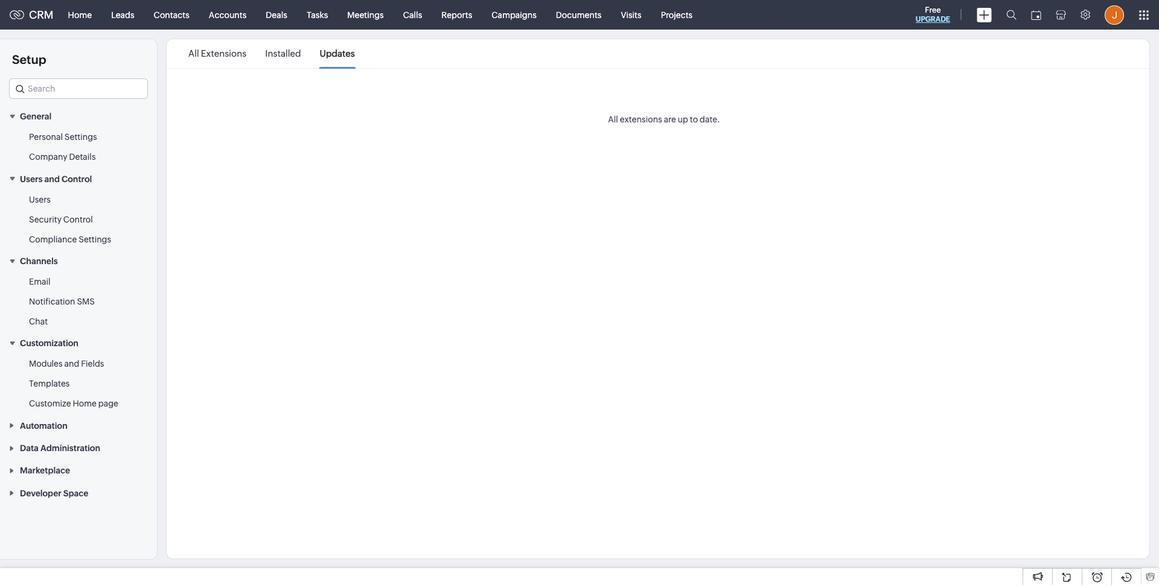 Task type: locate. For each thing, give the bounding box(es) containing it.
settings for personal settings
[[65, 132, 97, 142]]

extensions
[[201, 48, 247, 59]]

projects link
[[651, 0, 702, 29]]

notification
[[29, 297, 75, 307]]

control
[[62, 174, 92, 184], [63, 215, 93, 224]]

1 vertical spatial all
[[608, 115, 618, 124]]

sms
[[77, 297, 95, 307]]

users inside the users and control dropdown button
[[20, 174, 43, 184]]

setup
[[12, 53, 46, 66]]

settings inside general region
[[65, 132, 97, 142]]

home
[[68, 10, 92, 20], [73, 399, 97, 409]]

channels
[[20, 257, 58, 266]]

documents link
[[546, 0, 611, 29]]

users inside users and control region
[[29, 195, 51, 205]]

settings
[[65, 132, 97, 142], [79, 235, 111, 244]]

security
[[29, 215, 62, 224]]

notification sms
[[29, 297, 95, 307]]

control up compliance settings link
[[63, 215, 93, 224]]

and down company
[[44, 174, 60, 184]]

visits link
[[611, 0, 651, 29]]

1 horizontal spatial all
[[608, 115, 618, 124]]

meetings link
[[338, 0, 394, 29]]

calendar image
[[1031, 10, 1042, 20]]

1 vertical spatial users
[[29, 195, 51, 205]]

users up the security
[[29, 195, 51, 205]]

company details link
[[29, 151, 96, 163]]

to
[[690, 115, 698, 124]]

settings inside users and control region
[[79, 235, 111, 244]]

0 vertical spatial control
[[62, 174, 92, 184]]

0 horizontal spatial and
[[44, 174, 60, 184]]

developer
[[20, 489, 61, 499]]

users and control button
[[0, 167, 157, 190]]

home inside customization region
[[73, 399, 97, 409]]

compliance settings
[[29, 235, 111, 244]]

developer space button
[[0, 482, 157, 505]]

1 vertical spatial control
[[63, 215, 93, 224]]

marketplace button
[[0, 460, 157, 482]]

leads link
[[102, 0, 144, 29]]

home right crm
[[68, 10, 92, 20]]

0 vertical spatial and
[[44, 174, 60, 184]]

and left the fields
[[64, 360, 79, 369]]

channels button
[[0, 250, 157, 272]]

modules
[[29, 360, 63, 369]]

users for users and control
[[20, 174, 43, 184]]

search element
[[999, 0, 1024, 30]]

all
[[188, 48, 199, 59], [608, 115, 618, 124]]

and inside dropdown button
[[44, 174, 60, 184]]

visits
[[621, 10, 642, 20]]

chat link
[[29, 316, 48, 328]]

company
[[29, 152, 67, 162]]

0 vertical spatial all
[[188, 48, 199, 59]]

Search text field
[[10, 79, 147, 98]]

home up 'automation' dropdown button
[[73, 399, 97, 409]]

users
[[20, 174, 43, 184], [29, 195, 51, 205]]

leads
[[111, 10, 134, 20]]

all extensions are up to date.
[[608, 115, 720, 124]]

contacts link
[[144, 0, 199, 29]]

personal settings
[[29, 132, 97, 142]]

control inside the users and control dropdown button
[[62, 174, 92, 184]]

1 vertical spatial and
[[64, 360, 79, 369]]

deals
[[266, 10, 287, 20]]

0 horizontal spatial all
[[188, 48, 199, 59]]

1 horizontal spatial and
[[64, 360, 79, 369]]

compliance settings link
[[29, 234, 111, 246]]

0 vertical spatial users
[[20, 174, 43, 184]]

control down details
[[62, 174, 92, 184]]

1 vertical spatial settings
[[79, 235, 111, 244]]

installed link
[[265, 40, 301, 68]]

general
[[20, 112, 52, 122]]

all extensions
[[188, 48, 247, 59]]

crm
[[29, 8, 54, 21]]

and inside customization region
[[64, 360, 79, 369]]

are
[[664, 115, 676, 124]]

customize
[[29, 399, 71, 409]]

settings up details
[[65, 132, 97, 142]]

personal settings link
[[29, 131, 97, 143]]

notification sms link
[[29, 296, 95, 308]]

users up users link
[[20, 174, 43, 184]]

meetings
[[347, 10, 384, 20]]

general region
[[0, 128, 157, 167]]

and
[[44, 174, 60, 184], [64, 360, 79, 369]]

space
[[63, 489, 88, 499]]

contacts
[[154, 10, 190, 20]]

settings for compliance settings
[[79, 235, 111, 244]]

settings up channels dropdown button
[[79, 235, 111, 244]]

crm link
[[10, 8, 54, 21]]

0 vertical spatial settings
[[65, 132, 97, 142]]

None field
[[9, 79, 148, 99]]

0 vertical spatial home
[[68, 10, 92, 20]]

date.
[[700, 115, 720, 124]]

1 vertical spatial home
[[73, 399, 97, 409]]

details
[[69, 152, 96, 162]]



Task type: vqa. For each thing, say whether or not it's contained in the screenshot.


Task type: describe. For each thing, give the bounding box(es) containing it.
extensions
[[620, 115, 662, 124]]

security control
[[29, 215, 93, 224]]

security control link
[[29, 214, 93, 226]]

users for users
[[29, 195, 51, 205]]

updates
[[320, 48, 355, 59]]

accounts
[[209, 10, 247, 20]]

customization button
[[0, 332, 157, 355]]

automation button
[[0, 415, 157, 437]]

campaigns link
[[482, 0, 546, 29]]

customize home page
[[29, 399, 118, 409]]

modules and fields link
[[29, 358, 104, 370]]

free upgrade
[[916, 5, 951, 24]]

general button
[[0, 105, 157, 128]]

all extensions link
[[188, 40, 247, 68]]

tasks link
[[297, 0, 338, 29]]

page
[[98, 399, 118, 409]]

chat
[[29, 317, 48, 327]]

accounts link
[[199, 0, 256, 29]]

installed
[[265, 48, 301, 59]]

tasks
[[307, 10, 328, 20]]

and for users
[[44, 174, 60, 184]]

users and control region
[[0, 190, 157, 250]]

calls link
[[394, 0, 432, 29]]

upgrade
[[916, 15, 951, 24]]

updates link
[[320, 40, 355, 68]]

customize home page link
[[29, 398, 118, 410]]

customization
[[20, 339, 78, 349]]

create menu image
[[977, 8, 992, 22]]

modules and fields
[[29, 360, 104, 369]]

fields
[[81, 360, 104, 369]]

profile image
[[1105, 5, 1124, 24]]

company details
[[29, 152, 96, 162]]

search image
[[1007, 10, 1017, 20]]

deals link
[[256, 0, 297, 29]]

developer space
[[20, 489, 88, 499]]

projects
[[661, 10, 693, 20]]

data administration
[[20, 444, 100, 454]]

and for modules
[[64, 360, 79, 369]]

personal
[[29, 132, 63, 142]]

compliance
[[29, 235, 77, 244]]

administration
[[40, 444, 100, 454]]

users and control
[[20, 174, 92, 184]]

templates link
[[29, 378, 70, 390]]

data
[[20, 444, 39, 454]]

reports link
[[432, 0, 482, 29]]

channels region
[[0, 272, 157, 332]]

all for all extensions are up to date.
[[608, 115, 618, 124]]

create menu element
[[970, 0, 999, 29]]

documents
[[556, 10, 602, 20]]

home link
[[58, 0, 102, 29]]

customization region
[[0, 355, 157, 415]]

templates
[[29, 379, 70, 389]]

users link
[[29, 194, 51, 206]]

up
[[678, 115, 688, 124]]

all for all extensions
[[188, 48, 199, 59]]

free
[[925, 5, 941, 14]]

email link
[[29, 276, 50, 288]]

campaigns
[[492, 10, 537, 20]]

control inside 'security control' link
[[63, 215, 93, 224]]

profile element
[[1098, 0, 1132, 29]]

email
[[29, 277, 50, 287]]

calls
[[403, 10, 422, 20]]

reports
[[442, 10, 472, 20]]

data administration button
[[0, 437, 157, 460]]

marketplace
[[20, 466, 70, 476]]

automation
[[20, 421, 67, 431]]



